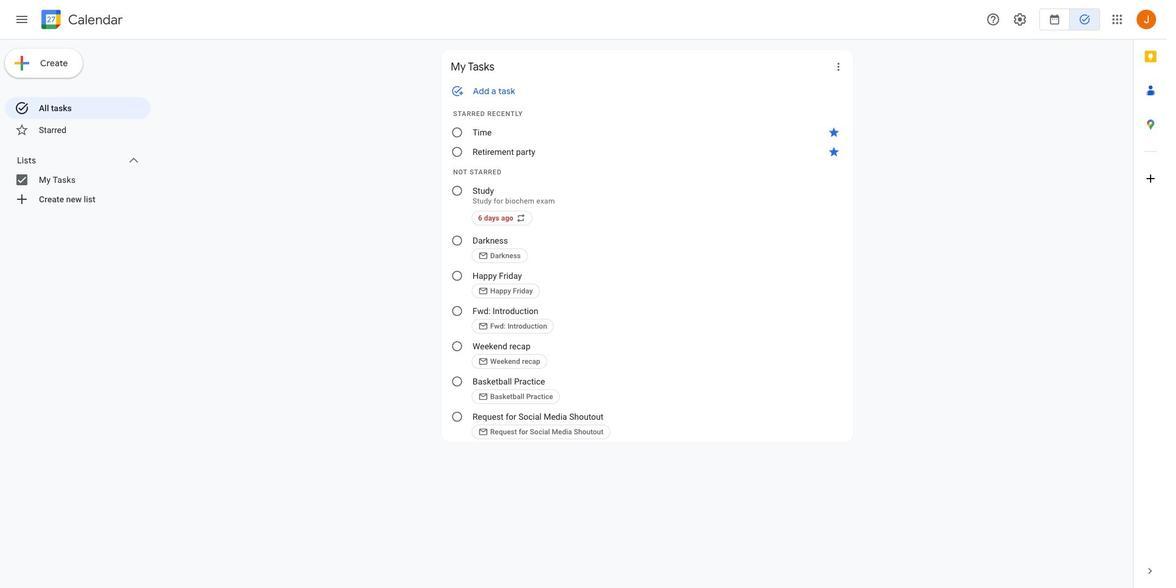 Task type: describe. For each thing, give the bounding box(es) containing it.
settings menu image
[[1013, 12, 1028, 27]]

heading inside calendar element
[[66, 12, 123, 27]]

support menu image
[[987, 12, 1001, 27]]



Task type: locate. For each thing, give the bounding box(es) containing it.
heading
[[66, 12, 123, 27]]

calendar element
[[39, 7, 123, 34]]

tasks sidebar image
[[15, 12, 29, 27]]

tab list
[[1134, 40, 1168, 555]]



Task type: vqa. For each thing, say whether or not it's contained in the screenshot.
Tasks Sidebar "IMAGE"
yes



